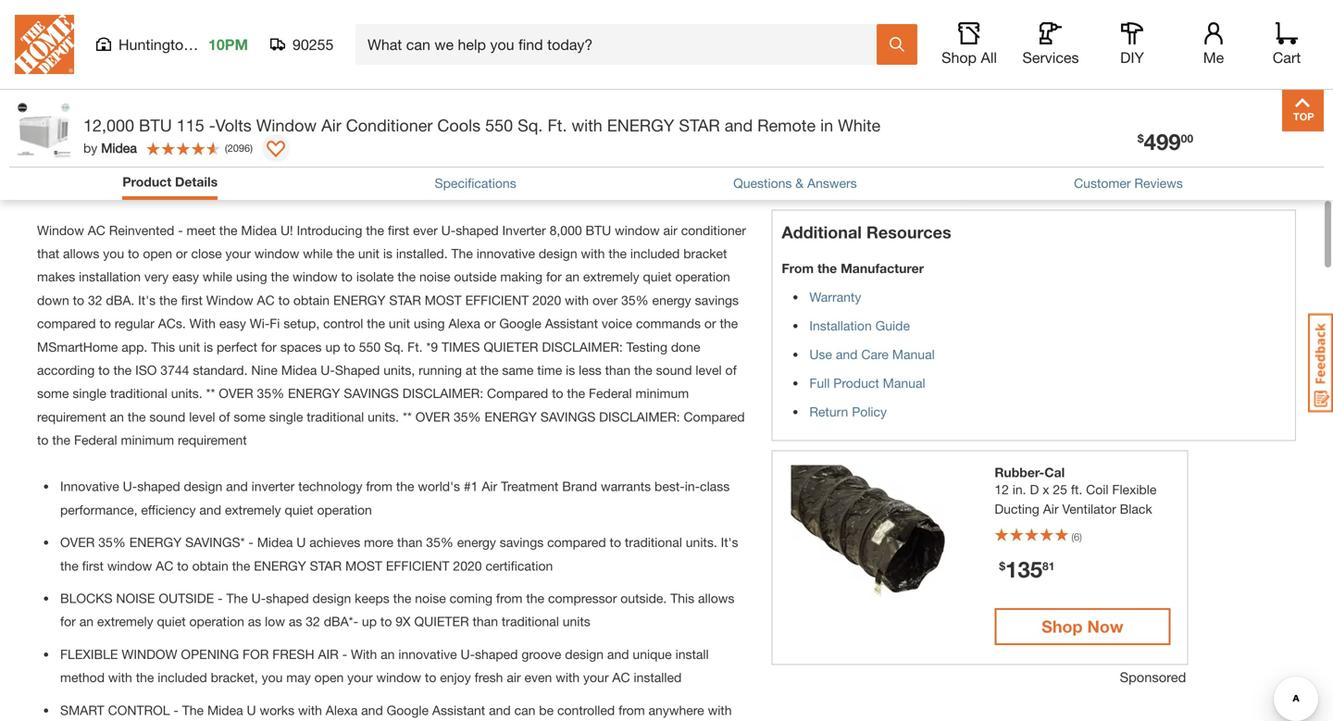 Task type: vqa. For each thing, say whether or not it's contained in the screenshot.
the bottom minimum
yes



Task type: describe. For each thing, give the bounding box(es) containing it.
1 horizontal spatial over
[[219, 386, 253, 401]]

wi-
[[250, 316, 270, 331]]

brand
[[563, 479, 598, 494]]

to down msmarthome
[[98, 363, 110, 378]]

it's inside window ac reinvented - meet the midea u! introducing the first ever u-shaped inverter 8,000 btu window air conditioner that allows you to open or close your window while the unit is installed. the innovative design with the included bracket makes installation very easy while using the window to isolate the noise outside making for an extremely quiet operation down to 32 dba. it's the first window ac to obtain energy star most efficient 2020 with over 35% energy savings compared to regular acs. with easy wi-fi setup, control the unit using alexa or google assistant voice commands or the msmarthome app. this unit is perfect for spaces up to 550 sq. ft. *9 times quieter disclaimer: testing done according to the iso 3744 standard. nine midea u-shaped units, running at the same time is less than the sound level of some single traditional units. ** over 35% energy savings disclaimer: compared to the federal minimum requirement an the sound level of some single traditional units. ** over 35% energy savings disclaimer: compared to the federal minimum requirement
[[138, 293, 156, 308]]

shop for shop now
[[1042, 617, 1083, 637]]

coil
[[1087, 482, 1109, 497]]

2 vertical spatial disclaimer:
[[600, 409, 680, 425]]

35% down 'performance,' at left
[[98, 535, 126, 550]]

to up outside
[[177, 558, 189, 574]]

running
[[419, 363, 462, 378]]

additional
[[782, 222, 862, 242]]

air inside window ac reinvented - meet the midea u! introducing the first ever u-shaped inverter 8,000 btu window air conditioner that allows you to open or close your window while the unit is installed. the innovative design with the included bracket makes installation very easy while using the window to isolate the noise outside making for an extremely quiet operation down to 32 dba. it's the first window ac to obtain energy star most efficient 2020 with over 35% energy savings compared to regular acs. with easy wi-fi setup, control the unit using alexa or google assistant voice commands or the msmarthome app. this unit is perfect for spaces up to 550 sq. ft. *9 times quieter disclaimer: testing done according to the iso 3744 standard. nine midea u-shaped units, running at the same time is less than the sound level of some single traditional units. ** over 35% energy savings disclaimer: compared to the federal minimum requirement an the sound level of some single traditional units. ** over 35% energy savings disclaimer: compared to the federal minimum requirement
[[664, 223, 678, 238]]

0 vertical spatial window
[[256, 115, 317, 135]]

cart
[[1273, 49, 1302, 66]]

return
[[810, 404, 849, 419]]

ducting
[[995, 501, 1040, 517]]

full product manual
[[810, 375, 926, 391]]

installation guide link
[[810, 318, 911, 333]]

8,000
[[550, 223, 582, 238]]

even
[[525, 670, 552, 686]]

than inside over 35% energy savings* - midea u achieves more than 35% energy savings compared to traditional units. it's the first window ac to obtain the energy star most efficient 2020 certification
[[397, 535, 423, 550]]

questions & answers
[[734, 175, 857, 191]]

with down window
[[108, 670, 132, 686]]

traditional inside blocks noise outside - the u-shaped design keeps the noise coming from the compressor outside. this allows for an extremely quiet operation as low as 32 dba*- up to 9x quieter than traditional units
[[502, 614, 559, 630]]

shop for shop all
[[942, 49, 977, 66]]

1 vertical spatial single
[[269, 409, 303, 425]]

2 horizontal spatial first
[[388, 223, 410, 238]]

extremely inside innovative u-shaped design and inverter technology from the world's #1 air treatment brand warrants best-in-class performance, efficiency and extremely quiet operation
[[225, 502, 281, 518]]

2 horizontal spatial is
[[566, 363, 575, 378]]

close
[[191, 246, 222, 261]]

32 inside window ac reinvented - meet the midea u! introducing the first ever u-shaped inverter 8,000 btu window air conditioner that allows you to open or close your window while the unit is installed. the innovative design with the included bracket makes installation very easy while using the window to isolate the noise outside making for an extremely quiet operation down to 32 dba. it's the first window ac to obtain energy star most efficient 2020 with over 35% energy savings compared to regular acs. with easy wi-fi setup, control the unit using alexa or google assistant voice commands or the msmarthome app. this unit is perfect for spaces up to 550 sq. ft. *9 times quieter disclaimer: testing done according to the iso 3744 standard. nine midea u-shaped units, running at the same time is less than the sound level of some single traditional units. ** over 35% energy savings disclaimer: compared to the federal minimum requirement an the sound level of some single traditional units. ** over 35% energy savings disclaimer: compared to the federal minimum requirement
[[88, 293, 102, 308]]

google inside window ac reinvented - meet the midea u! introducing the first ever u-shaped inverter 8,000 btu window air conditioner that allows you to open or close your window while the unit is installed. the innovative design with the included bracket makes installation very easy while using the window to isolate the noise outside making for an extremely quiet operation down to 32 dba. it's the first window ac to obtain energy star most efficient 2020 with over 35% energy savings compared to regular acs. with easy wi-fi setup, control the unit using alexa or google assistant voice commands or the msmarthome app. this unit is perfect for spaces up to 550 sq. ft. *9 times quieter disclaimer: testing done according to the iso 3744 standard. nine midea u-shaped units, running at the same time is less than the sound level of some single traditional units. ** over 35% energy savings disclaimer: compared to the federal minimum requirement an the sound level of some single traditional units. ** over 35% energy savings disclaimer: compared to the federal minimum requirement
[[500, 316, 542, 331]]

0 vertical spatial 550
[[485, 115, 513, 135]]

window inside flexible window opening for fresh air - with an innovative u-shaped groove design and unique install method with the included bracket, you may open your window to enjoy fresh air even with your ac installed
[[377, 670, 422, 686]]

reviews
[[1135, 175, 1184, 191]]

d
[[1031, 482, 1040, 497]]

to right the down
[[73, 293, 84, 308]]

first inside over 35% energy savings* - midea u achieves more than 35% energy savings compared to traditional units. it's the first window ac to obtain the energy star most efficient 2020 certification
[[82, 558, 104, 574]]

best-
[[655, 479, 685, 494]]

&
[[796, 175, 804, 191]]

energy inside over 35% energy savings* - midea u achieves more than 35% energy savings compared to traditional units. it's the first window ac to obtain the energy star most efficient 2020 certification
[[457, 535, 496, 550]]

energy down what can we help you find today? search field in the top of the page
[[607, 115, 675, 135]]

1 vertical spatial disclaimer:
[[403, 386, 484, 401]]

1 horizontal spatial unit
[[358, 246, 380, 261]]

quieter inside blocks noise outside - the u-shaped design keeps the noise coming from the compressor outside. this allows for an extremely quiet operation as low as 32 dba*- up to 9x quieter than traditional units
[[415, 614, 469, 630]]

customer reviews
[[1075, 175, 1184, 191]]

design inside blocks noise outside - the u-shaped design keeps the noise coming from the compressor outside. this allows for an extremely quiet operation as low as 32 dba*- up to 9x quieter than traditional units
[[313, 591, 351, 606]]

up inside window ac reinvented - meet the midea u! introducing the first ever u-shaped inverter 8,000 btu window air conditioner that allows you to open or close your window while the unit is installed. the innovative design with the included bracket makes installation very easy while using the window to isolate the noise outside making for an extremely quiet operation down to 32 dba. it's the first window ac to obtain energy star most efficient 2020 with over 35% energy savings compared to regular acs. with easy wi-fi setup, control the unit using alexa or google assistant voice commands or the msmarthome app. this unit is perfect for spaces up to 550 sq. ft. *9 times quieter disclaimer: testing done according to the iso 3744 standard. nine midea u-shaped units, running at the same time is less than the sound level of some single traditional units. ** over 35% energy savings disclaimer: compared to the federal minimum requirement an the sound level of some single traditional units. ** over 35% energy savings disclaimer: compared to the federal minimum requirement
[[326, 339, 340, 355]]

nine
[[251, 363, 278, 378]]

u!
[[281, 223, 293, 238]]

product details
[[122, 174, 218, 189]]

with left over
[[565, 293, 589, 308]]

up inside blocks noise outside - the u-shaped design keeps the noise coming from the compressor outside. this allows for an extremely quiet operation as low as 32 dba*- up to 9x quieter than traditional units
[[362, 614, 377, 630]]

ventilator
[[1063, 501, 1117, 517]]

with right works
[[298, 703, 322, 718]]

1 horizontal spatial using
[[414, 316, 445, 331]]

0 horizontal spatial units.
[[171, 386, 203, 401]]

fresh
[[475, 670, 503, 686]]

energy inside window ac reinvented - meet the midea u! introducing the first ever u-shaped inverter 8,000 btu window air conditioner that allows you to open or close your window while the unit is installed. the innovative design with the included bracket makes installation very easy while using the window to isolate the noise outside making for an extremely quiet operation down to 32 dba. it's the first window ac to obtain energy star most efficient 2020 with over 35% energy savings compared to regular acs. with easy wi-fi setup, control the unit using alexa or google assistant voice commands or the msmarthome app. this unit is perfect for spaces up to 550 sq. ft. *9 times quieter disclaimer: testing done according to the iso 3744 standard. nine midea u-shaped units, running at the same time is less than the sound level of some single traditional units. ** over 35% energy savings disclaimer: compared to the federal minimum requirement an the sound level of some single traditional units. ** over 35% energy savings disclaimer: compared to the federal minimum requirement
[[653, 293, 692, 308]]

services
[[1023, 49, 1080, 66]]

works
[[260, 703, 295, 718]]

1 horizontal spatial for
[[261, 339, 277, 355]]

499
[[1145, 128, 1182, 155]]

the inside smart control - the midea u works with alexa and google assistant and can be controlled from anywhere with
[[182, 703, 204, 718]]

) for ( 6 )
[[1080, 531, 1083, 543]]

an down app.
[[110, 409, 124, 425]]

to down warrants
[[610, 535, 622, 550]]

the down installed.
[[398, 269, 416, 285]]

35% up voice
[[622, 293, 649, 308]]

1 vertical spatial first
[[181, 293, 203, 308]]

energy down 'efficiency'
[[129, 535, 182, 550]]

to down reinvented
[[128, 246, 139, 261]]

quiet inside blocks noise outside - the u-shaped design keeps the noise coming from the compressor outside. this allows for an extremely quiet operation as low as 32 dba*- up to 9x quieter than traditional units
[[157, 614, 186, 630]]

groove
[[522, 647, 562, 662]]

from
[[782, 261, 814, 276]]

0 vertical spatial minimum
[[636, 386, 689, 401]]

to up fi
[[278, 293, 290, 308]]

additional resources
[[782, 222, 952, 242]]

commands
[[636, 316, 701, 331]]

the inside innovative u-shaped design and inverter technology from the world's #1 air treatment brand warrants best-in-class performance, efficiency and extremely quiet operation
[[396, 479, 415, 494]]

all
[[981, 49, 998, 66]]

0 horizontal spatial compared
[[487, 386, 549, 401]]

0 vertical spatial ft.
[[548, 115, 567, 135]]

efficient inside window ac reinvented - meet the midea u! introducing the first ever u-shaped inverter 8,000 btu window air conditioner that allows you to open or close your window while the unit is installed. the innovative design with the included bracket makes installation very easy while using the window to isolate the noise outside making for an extremely quiet operation down to 32 dba. it's the first window ac to obtain energy star most efficient 2020 with over 35% energy savings compared to regular acs. with easy wi-fi setup, control the unit using alexa or google assistant voice commands or the msmarthome app. this unit is perfect for spaces up to 550 sq. ft. *9 times quieter disclaimer: testing done according to the iso 3744 standard. nine midea u-shaped units, running at the same time is less than the sound level of some single traditional units. ** over 35% energy savings disclaimer: compared to the federal minimum requirement an the sound level of some single traditional units. ** over 35% energy savings disclaimer: compared to the federal minimum requirement
[[466, 293, 529, 308]]

35% down nine at the bottom of the page
[[257, 386, 284, 401]]

allows inside window ac reinvented - meet the midea u! introducing the first ever u-shaped inverter 8,000 btu window air conditioner that allows you to open or close your window while the unit is installed. the innovative design with the included bracket makes installation very easy while using the window to isolate the noise outside making for an extremely quiet operation down to 32 dba. it's the first window ac to obtain energy star most efficient 2020 with over 35% energy savings compared to regular acs. with easy wi-fi setup, control the unit using alexa or google assistant voice commands or the msmarthome app. this unit is perfect for spaces up to 550 sq. ft. *9 times quieter disclaimer: testing done according to the iso 3744 standard. nine midea u-shaped units, running at the same time is less than the sound level of some single traditional units. ** over 35% energy savings disclaimer: compared to the federal minimum requirement an the sound level of some single traditional units. ** over 35% energy savings disclaimer: compared to the federal minimum requirement
[[63, 246, 99, 261]]

from inside blocks noise outside - the u-shaped design keeps the noise coming from the compressor outside. this allows for an extremely quiet operation as low as 32 dba*- up to 9x quieter than traditional units
[[496, 591, 523, 606]]

and left remote
[[725, 115, 753, 135]]

care
[[862, 347, 889, 362]]

standard.
[[193, 363, 248, 378]]

u- right ever
[[442, 223, 456, 238]]

ac inside flexible window opening for fresh air - with an innovative u-shaped groove design and unique install method with the included bracket, you may open your window to enjoy fresh air even with your ac installed
[[613, 670, 630, 686]]

quiet inside window ac reinvented - meet the midea u! introducing the first ever u-shaped inverter 8,000 btu window air conditioner that allows you to open or close your window while the unit is installed. the innovative design with the included bracket makes installation very easy while using the window to isolate the noise outside making for an extremely quiet operation down to 32 dba. it's the first window ac to obtain energy star most efficient 2020 with over 35% energy savings compared to regular acs. with easy wi-fi setup, control the unit using alexa or google assistant voice commands or the msmarthome app. this unit is perfect for spaces up to 550 sq. ft. *9 times quieter disclaimer: testing done according to the iso 3744 standard. nine midea u-shaped units, running at the same time is less than the sound level of some single traditional units. ** over 35% energy savings disclaimer: compared to the federal minimum requirement an the sound level of some single traditional units. ** over 35% energy savings disclaimer: compared to the federal minimum requirement
[[643, 269, 672, 285]]

$ 135 81
[[1000, 556, 1055, 582]]

1 vertical spatial manual
[[883, 375, 926, 391]]

and down flexible window opening for fresh air - with an innovative u-shaped groove design and unique install method with the included bracket, you may open your window to enjoy fresh air even with your ac installed
[[361, 703, 383, 718]]

the up '9x'
[[393, 591, 412, 606]]

low
[[265, 614, 285, 630]]

35% down world's
[[426, 535, 454, 550]]

included inside flexible window opening for fresh air - with an innovative u-shaped groove design and unique install method with the included bracket, you may open your window to enjoy fresh air even with your ac installed
[[158, 670, 207, 686]]

1 vertical spatial minimum
[[121, 433, 174, 448]]

the down less
[[567, 386, 586, 401]]

2 horizontal spatial over
[[416, 409, 450, 425]]

manufacturer
[[841, 261, 925, 276]]

0 horizontal spatial sound
[[150, 409, 186, 425]]

81
[[1043, 560, 1055, 573]]

controlled
[[558, 703, 615, 718]]

assistant inside window ac reinvented - meet the midea u! introducing the first ever u-shaped inverter 8,000 btu window air conditioner that allows you to open or close your window while the unit is installed. the innovative design with the included bracket makes installation very easy while using the window to isolate the noise outside making for an extremely quiet operation down to 32 dba. it's the first window ac to obtain energy star most efficient 2020 with over 35% energy savings compared to regular acs. with easy wi-fi setup, control the unit using alexa or google assistant voice commands or the msmarthome app. this unit is perfect for spaces up to 550 sq. ft. *9 times quieter disclaimer: testing done according to the iso 3744 standard. nine midea u-shaped units, running at the same time is less than the sound level of some single traditional units. ** over 35% energy savings disclaimer: compared to the federal minimum requirement an the sound level of some single traditional units. ** over 35% energy savings disclaimer: compared to the federal minimum requirement
[[545, 316, 598, 331]]

the up over
[[609, 246, 627, 261]]

12
[[995, 482, 1010, 497]]

install
[[676, 647, 709, 662]]

0 horizontal spatial while
[[203, 269, 233, 285]]

ac up wi-
[[257, 293, 275, 308]]

it's inside over 35% energy savings* - midea u achieves more than 35% energy savings compared to traditional units. it's the first window ac to obtain the energy star most efficient 2020 certification
[[721, 535, 739, 550]]

display image
[[267, 141, 285, 159]]

550 inside window ac reinvented - meet the midea u! introducing the first ever u-shaped inverter 8,000 btu window air conditioner that allows you to open or close your window while the unit is installed. the innovative design with the included bracket makes installation very easy while using the window to isolate the noise outside making for an extremely quiet operation down to 32 dba. it's the first window ac to obtain energy star most efficient 2020 with over 35% energy savings compared to regular acs. with easy wi-fi setup, control the unit using alexa or google assistant voice commands or the msmarthome app. this unit is perfect for spaces up to 550 sq. ft. *9 times quieter disclaimer: testing done according to the iso 3744 standard. nine midea u-shaped units, running at the same time is less than the sound level of some single traditional units. ** over 35% energy savings disclaimer: compared to the federal minimum requirement an the sound level of some single traditional units. ** over 35% energy savings disclaimer: compared to the federal minimum requirement
[[359, 339, 381, 355]]

shop all button
[[940, 22, 1000, 67]]

innovative
[[60, 479, 119, 494]]

( for 6
[[1072, 531, 1075, 543]]

0 horizontal spatial of
[[219, 409, 230, 425]]

star inside window ac reinvented - meet the midea u! introducing the first ever u-shaped inverter 8,000 btu window air conditioner that allows you to open or close your window while the unit is installed. the innovative design with the included bracket makes installation very easy while using the window to isolate the noise outside making for an extremely quiet operation down to 32 dba. it's the first window ac to obtain energy star most efficient 2020 with over 35% energy savings compared to regular acs. with easy wi-fi setup, control the unit using alexa or google assistant voice commands or the msmarthome app. this unit is perfect for spaces up to 550 sq. ft. *9 times quieter disclaimer: testing done according to the iso 3744 standard. nine midea u-shaped units, running at the same time is less than the sound level of some single traditional units. ** over 35% energy savings disclaimer: compared to the federal minimum requirement an the sound level of some single traditional units. ** over 35% energy savings disclaimer: compared to the federal minimum requirement
[[389, 293, 421, 308]]

shaped inside innovative u-shaped design and inverter technology from the world's #1 air treatment brand warrants best-in-class performance, efficiency and extremely quiet operation
[[137, 479, 180, 494]]

0 horizontal spatial savings
[[344, 386, 399, 401]]

outside.
[[621, 591, 667, 606]]

2 horizontal spatial star
[[679, 115, 720, 135]]

questions
[[734, 175, 792, 191]]

0 horizontal spatial requirement
[[37, 409, 106, 425]]

air inside flexible window opening for fresh air - with an innovative u-shaped groove design and unique install method with the included bracket, you may open your window to enjoy fresh air even with your ac installed
[[507, 670, 521, 686]]

star inside over 35% energy savings* - midea u achieves more than 35% energy savings compared to traditional units. it's the first window ac to obtain the energy star most efficient 2020 certification
[[310, 558, 342, 574]]

35% down at
[[454, 409, 481, 425]]

for inside blocks noise outside - the u-shaped design keeps the noise coming from the compressor outside. this allows for an extremely quiet operation as low as 32 dba*- up to 9x quieter than traditional units
[[60, 614, 76, 630]]

u- inside blocks noise outside - the u-shaped design keeps the noise coming from the compressor outside. this allows for an extremely quiet operation as low as 32 dba*- up to 9x quieter than traditional units
[[252, 591, 266, 606]]

and right use
[[836, 347, 858, 362]]

2020 inside window ac reinvented - meet the midea u! introducing the first ever u-shaped inverter 8,000 btu window air conditioner that allows you to open or close your window while the unit is installed. the innovative design with the included bracket makes installation very easy while using the window to isolate the noise outside making for an extremely quiet operation down to 32 dba. it's the first window ac to obtain energy star most efficient 2020 with over 35% energy savings compared to regular acs. with easy wi-fi setup, control the unit using alexa or google assistant voice commands or the msmarthome app. this unit is perfect for spaces up to 550 sq. ft. *9 times quieter disclaimer: testing done according to the iso 3744 standard. nine midea u-shaped units, running at the same time is less than the sound level of some single traditional units. ** over 35% energy savings disclaimer: compared to the federal minimum requirement an the sound level of some single traditional units. ** over 35% energy savings disclaimer: compared to the federal minimum requirement
[[533, 293, 562, 308]]

1 vertical spatial units.
[[368, 409, 399, 425]]

with right even
[[556, 670, 580, 686]]

flexible
[[1113, 482, 1157, 497]]

than inside window ac reinvented - meet the midea u! introducing the first ever u-shaped inverter 8,000 btu window air conditioner that allows you to open or close your window while the unit is installed. the innovative design with the included bracket makes installation very easy while using the window to isolate the noise outside making for an extremely quiet operation down to 32 dba. it's the first window ac to obtain energy star most efficient 2020 with over 35% energy savings compared to regular acs. with easy wi-fi setup, control the unit using alexa or google assistant voice commands or the msmarthome app. this unit is perfect for spaces up to 550 sq. ft. *9 times quieter disclaimer: testing done according to the iso 3744 standard. nine midea u-shaped units, running at the same time is less than the sound level of some single traditional units. ** over 35% energy savings disclaimer: compared to the federal minimum requirement an the sound level of some single traditional units. ** over 35% energy savings disclaimer: compared to the federal minimum requirement
[[605, 363, 631, 378]]

1 horizontal spatial while
[[303, 246, 333, 261]]

1 horizontal spatial easy
[[219, 316, 246, 331]]

ever
[[413, 223, 438, 238]]

makes
[[37, 269, 75, 285]]

energy down the isolate
[[333, 293, 386, 308]]

the down testing
[[635, 363, 653, 378]]

1 vertical spatial level
[[189, 409, 215, 425]]

2 vertical spatial unit
[[179, 339, 200, 355]]

operation inside blocks noise outside - the u-shaped design keeps the noise coming from the compressor outside. this allows for an extremely quiet operation as low as 32 dba*- up to 9x quieter than traditional units
[[189, 614, 244, 630]]

resources
[[867, 222, 952, 242]]

u inside smart control - the midea u works with alexa and google assistant and can be controlled from anywhere with
[[247, 703, 256, 718]]

making
[[501, 269, 543, 285]]

to down control
[[344, 339, 356, 355]]

ac inside over 35% energy savings* - midea u achieves more than 35% energy savings compared to traditional units. it's the first window ac to obtain the energy star most efficient 2020 certification
[[156, 558, 174, 574]]

1 horizontal spatial level
[[696, 363, 722, 378]]

same
[[502, 363, 534, 378]]

with down "8,000"
[[581, 246, 605, 261]]

obtain inside window ac reinvented - meet the midea u! introducing the first ever u-shaped inverter 8,000 btu window air conditioner that allows you to open or close your window while the unit is installed. the innovative design with the included bracket makes installation very easy while using the window to isolate the noise outside making for an extremely quiet operation down to 32 dba. it's the first window ac to obtain energy star most efficient 2020 with over 35% energy savings compared to regular acs. with easy wi-fi setup, control the unit using alexa or google assistant voice commands or the msmarthome app. this unit is perfect for spaces up to 550 sq. ft. *9 times quieter disclaimer: testing done according to the iso 3744 standard. nine midea u-shaped units, running at the same time is less than the sound level of some single traditional units. ** over 35% energy savings disclaimer: compared to the federal minimum requirement an the sound level of some single traditional units. ** over 35% energy savings disclaimer: compared to the federal minimum requirement
[[294, 293, 330, 308]]

9x
[[396, 614, 411, 630]]

$ 499 00
[[1138, 128, 1194, 155]]

0 horizontal spatial btu
[[139, 115, 172, 135]]

1 horizontal spatial or
[[484, 316, 496, 331]]

installation
[[810, 318, 872, 333]]

1 horizontal spatial savings
[[541, 409, 596, 425]]

0 horizontal spatial single
[[73, 386, 106, 401]]

services button
[[1022, 22, 1081, 67]]

the up innovative
[[52, 433, 70, 448]]

ft. inside window ac reinvented - meet the midea u! introducing the first ever u-shaped inverter 8,000 btu window air conditioner that allows you to open or close your window while the unit is installed. the innovative design with the included bracket makes installation very easy while using the window to isolate the noise outside making for an extremely quiet operation down to 32 dba. it's the first window ac to obtain energy star most efficient 2020 with over 35% energy savings compared to regular acs. with easy wi-fi setup, control the unit using alexa or google assistant voice commands or the msmarthome app. this unit is perfect for spaces up to 550 sq. ft. *9 times quieter disclaimer: testing done according to the iso 3744 standard. nine midea u-shaped units, running at the same time is less than the sound level of some single traditional units. ** over 35% energy savings disclaimer: compared to the federal minimum requirement an the sound level of some single traditional units. ** over 35% energy savings disclaimer: compared to the federal minimum requirement
[[408, 339, 423, 355]]

the up 'acs.'
[[159, 293, 178, 308]]

the left iso
[[113, 363, 132, 378]]

u- inside flexible window opening for fresh air - with an innovative u-shaped groove design and unique install method with the included bracket, you may open your window to enjoy fresh air even with your ac installed
[[461, 647, 475, 662]]

1 horizontal spatial your
[[348, 670, 373, 686]]

0 horizontal spatial federal
[[74, 433, 117, 448]]

the right commands
[[720, 316, 738, 331]]

me button
[[1185, 22, 1244, 67]]

huntington
[[119, 36, 192, 53]]

1 horizontal spatial of
[[726, 363, 737, 378]]

2096
[[228, 142, 250, 154]]

customer
[[1075, 175, 1132, 191]]

answers
[[808, 175, 857, 191]]

the right control
[[367, 316, 385, 331]]

the down iso
[[128, 409, 146, 425]]

1 horizontal spatial product
[[834, 375, 880, 391]]

midea inside over 35% energy savings* - midea u achieves more than 35% energy savings compared to traditional units. it's the first window ac to obtain the energy star most efficient 2020 certification
[[257, 535, 293, 550]]

energy up low
[[254, 558, 306, 574]]

and left can
[[489, 703, 511, 718]]

the right meet
[[219, 223, 238, 238]]

less
[[579, 363, 602, 378]]

0 vertical spatial federal
[[589, 386, 632, 401]]

the down introducing
[[337, 246, 355, 261]]

1 vertical spatial window
[[37, 223, 84, 238]]

0 vertical spatial for
[[547, 269, 562, 285]]

0 vertical spatial manual
[[893, 347, 935, 362]]

from inside innovative u-shaped design and inverter technology from the world's #1 air treatment brand warrants best-in-class performance, efficiency and extremely quiet operation
[[366, 479, 393, 494]]

dba*-
[[324, 614, 359, 630]]

the up blocks on the bottom of page
[[60, 558, 78, 574]]

0 horizontal spatial or
[[176, 246, 188, 261]]

the inside window ac reinvented - meet the midea u! introducing the first ever u-shaped inverter 8,000 btu window air conditioner that allows you to open or close your window while the unit is installed. the innovative design with the included bracket makes installation very easy while using the window to isolate the noise outside making for an extremely quiet operation down to 32 dba. it's the first window ac to obtain energy star most efficient 2020 with over 35% energy savings compared to regular acs. with easy wi-fi setup, control the unit using alexa or google assistant voice commands or the msmarthome app. this unit is perfect for spaces up to 550 sq. ft. *9 times quieter disclaimer: testing done according to the iso 3744 standard. nine midea u-shaped units, running at the same time is less than the sound level of some single traditional units. ** over 35% energy savings disclaimer: compared to the federal minimum requirement an the sound level of some single traditional units. ** over 35% energy savings disclaimer: compared to the federal minimum requirement
[[452, 246, 473, 261]]

blocks
[[60, 591, 113, 606]]

alexa inside window ac reinvented - meet the midea u! introducing the first ever u-shaped inverter 8,000 btu window air conditioner that allows you to open or close your window while the unit is installed. the innovative design with the included bracket makes installation very easy while using the window to isolate the noise outside making for an extremely quiet operation down to 32 dba. it's the first window ac to obtain energy star most efficient 2020 with over 35% energy savings compared to regular acs. with easy wi-fi setup, control the unit using alexa or google assistant voice commands or the msmarthome app. this unit is perfect for spaces up to 550 sq. ft. *9 times quieter disclaimer: testing done according to the iso 3744 standard. nine midea u-shaped units, running at the same time is less than the sound level of some single traditional units. ** over 35% energy savings disclaimer: compared to the federal minimum requirement an the sound level of some single traditional units. ** over 35% energy savings disclaimer: compared to the federal minimum requirement
[[449, 316, 481, 331]]

design inside flexible window opening for fresh air - with an innovative u-shaped groove design and unique install method with the included bracket, you may open your window to enjoy fresh air even with your ac installed
[[565, 647, 604, 662]]

1 as from the left
[[248, 614, 262, 630]]

00
[[1182, 132, 1194, 145]]

#1
[[464, 479, 478, 494]]

the inside flexible window opening for fresh air - with an innovative u-shaped groove design and unique install method with the included bracket, you may open your window to enjoy fresh air even with your ac installed
[[136, 670, 154, 686]]

rubber-cal 12 in. d x 25 ft. coil flexible ducting air ventilator black
[[995, 465, 1157, 517]]

1 horizontal spatial window
[[206, 293, 253, 308]]

with right anywhere
[[708, 703, 732, 718]]

efficient inside over 35% energy savings* - midea u achieves more than 35% energy savings compared to traditional units. it's the first window ac to obtain the energy star most efficient 2020 certification
[[386, 558, 450, 574]]

to inside flexible window opening for fresh air - with an innovative u-shaped groove design and unique install method with the included bracket, you may open your window to enjoy fresh air even with your ac installed
[[425, 670, 437, 686]]

warranty link
[[810, 289, 862, 305]]

to down time
[[552, 386, 564, 401]]

opening
[[181, 647, 239, 662]]

( for 2096
[[225, 142, 228, 154]]

the down certification
[[526, 591, 545, 606]]

$ for 499
[[1138, 132, 1145, 145]]

sq. inside window ac reinvented - meet the midea u! introducing the first ever u-shaped inverter 8,000 btu window air conditioner that allows you to open or close your window while the unit is installed. the innovative design with the included bracket makes installation very easy while using the window to isolate the noise outside making for an extremely quiet operation down to 32 dba. it's the first window ac to obtain energy star most efficient 2020 with over 35% energy savings compared to regular acs. with easy wi-fi setup, control the unit using alexa or google assistant voice commands or the msmarthome app. this unit is perfect for spaces up to 550 sq. ft. *9 times quieter disclaimer: testing done according to the iso 3744 standard. nine midea u-shaped units, running at the same time is less than the sound level of some single traditional units. ** over 35% energy savings disclaimer: compared to the federal minimum requirement an the sound level of some single traditional units. ** over 35% energy savings disclaimer: compared to the federal minimum requirement
[[384, 339, 404, 355]]

inverter
[[252, 479, 295, 494]]

according
[[37, 363, 95, 378]]

traditional down iso
[[110, 386, 167, 401]]

$ for 135
[[1000, 560, 1006, 573]]

0 vertical spatial **
[[206, 386, 215, 401]]

to left the isolate
[[341, 269, 353, 285]]

6
[[1075, 531, 1080, 543]]

0 horizontal spatial easy
[[172, 269, 199, 285]]

1 horizontal spatial compared
[[684, 409, 745, 425]]

1 vertical spatial unit
[[389, 316, 410, 331]]

air for #1
[[482, 479, 498, 494]]

diy button
[[1103, 22, 1163, 67]]

12,000
[[83, 115, 134, 135]]

What can we help you find today? search field
[[368, 25, 876, 64]]

google inside smart control - the midea u works with alexa and google assistant and can be controlled from anywhere with
[[387, 703, 429, 718]]

innovative inside flexible window opening for fresh air - with an innovative u-shaped groove design and unique install method with the included bracket, you may open your window to enjoy fresh air even with your ac installed
[[399, 647, 457, 662]]

with down what can we help you find today? search field in the top of the page
[[572, 115, 603, 135]]

energy down spaces
[[288, 386, 340, 401]]

setup,
[[284, 316, 320, 331]]

compared inside window ac reinvented - meet the midea u! introducing the first ever u-shaped inverter 8,000 btu window air conditioner that allows you to open or close your window while the unit is installed. the innovative design with the included bracket makes installation very easy while using the window to isolate the noise outside making for an extremely quiet operation down to 32 dba. it's the first window ac to obtain energy star most efficient 2020 with over 35% energy savings compared to regular acs. with easy wi-fi setup, control the unit using alexa or google assistant voice commands or the msmarthome app. this unit is perfect for spaces up to 550 sq. ft. *9 times quieter disclaimer: testing done according to the iso 3744 standard. nine midea u-shaped units, running at the same time is less than the sound level of some single traditional units. ** over 35% energy savings disclaimer: compared to the federal minimum requirement an the sound level of some single traditional units. ** over 35% energy savings disclaimer: compared to the federal minimum requirement
[[37, 316, 96, 331]]

1 vertical spatial **
[[403, 409, 412, 425]]

u- down spaces
[[321, 363, 335, 378]]

0 vertical spatial disclaimer:
[[542, 339, 623, 355]]

huntington park
[[119, 36, 226, 53]]

an inside flexible window opening for fresh air - with an innovative u-shaped groove design and unique install method with the included bracket, you may open your window to enjoy fresh air even with your ac installed
[[381, 647, 395, 662]]

shaped inside window ac reinvented - meet the midea u! introducing the first ever u-shaped inverter 8,000 btu window air conditioner that allows you to open or close your window while the unit is installed. the innovative design with the included bracket makes installation very easy while using the window to isolate the noise outside making for an extremely quiet operation down to 32 dba. it's the first window ac to obtain energy star most efficient 2020 with over 35% energy savings compared to regular acs. with easy wi-fi setup, control the unit using alexa or google assistant voice commands or the msmarthome app. this unit is perfect for spaces up to 550 sq. ft. *9 times quieter disclaimer: testing done according to the iso 3744 standard. nine midea u-shaped units, running at the same time is less than the sound level of some single traditional units. ** over 35% energy savings disclaimer: compared to the federal minimum requirement an the sound level of some single traditional units. ** over 35% energy savings disclaimer: compared to the federal minimum requirement
[[456, 223, 499, 238]]

( 2096 )
[[225, 142, 253, 154]]

conditioner
[[346, 115, 433, 135]]

- inside blocks noise outside - the u-shaped design keeps the noise coming from the compressor outside. this allows for an extremely quiet operation as low as 32 dba*- up to 9x quieter than traditional units
[[218, 591, 223, 606]]

coming
[[450, 591, 493, 606]]

cools
[[438, 115, 481, 135]]

operation inside window ac reinvented - meet the midea u! introducing the first ever u-shaped inverter 8,000 btu window air conditioner that allows you to open or close your window while the unit is installed. the innovative design with the included bracket makes installation very easy while using the window to isolate the noise outside making for an extremely quiet operation down to 32 dba. it's the first window ac to obtain energy star most efficient 2020 with over 35% energy savings compared to regular acs. with easy wi-fi setup, control the unit using alexa or google assistant voice commands or the msmarthome app. this unit is perfect for spaces up to 550 sq. ft. *9 times quieter disclaimer: testing done according to the iso 3744 standard. nine midea u-shaped units, running at the same time is less than the sound level of some single traditional units. ** over 35% energy savings disclaimer: compared to the federal minimum requirement an the sound level of some single traditional units. ** over 35% energy savings disclaimer: compared to the federal minimum requirement
[[676, 269, 731, 285]]

msmarthome
[[37, 339, 118, 355]]

1 vertical spatial requirement
[[178, 433, 247, 448]]

32 inside blocks noise outside - the u-shaped design keeps the noise coming from the compressor outside. this allows for an extremely quiet operation as low as 32 dba*- up to 9x quieter than traditional units
[[306, 614, 320, 630]]

open for or
[[143, 246, 172, 261]]

0 vertical spatial using
[[236, 269, 267, 285]]

regular
[[115, 316, 155, 331]]

the down savings*
[[232, 558, 250, 574]]

midea left the u!
[[241, 223, 277, 238]]

to down according
[[37, 433, 49, 448]]

voice
[[602, 316, 633, 331]]

reinvented
[[109, 223, 174, 238]]

midea down 12,000
[[101, 140, 137, 156]]

1 horizontal spatial sound
[[656, 363, 692, 378]]

you for allows
[[103, 246, 124, 261]]



Task type: locate. For each thing, give the bounding box(es) containing it.
and inside flexible window opening for fresh air - with an innovative u-shaped groove design and unique install method with the included bracket, you may open your window to enjoy fresh air even with your ac installed
[[608, 647, 629, 662]]

innovative
[[477, 246, 535, 261], [399, 647, 457, 662]]

1 vertical spatial while
[[203, 269, 233, 285]]

1 horizontal spatial savings
[[695, 293, 739, 308]]

1 vertical spatial quieter
[[415, 614, 469, 630]]

traditional down shaped
[[307, 409, 364, 425]]

1 vertical spatial over
[[416, 409, 450, 425]]

1 horizontal spatial single
[[269, 409, 303, 425]]

2 horizontal spatial than
[[605, 363, 631, 378]]

12 in. d x 25 ft. coil flexible ducting air ventilator black image
[[791, 465, 972, 646]]

ft.
[[1072, 482, 1083, 497]]

this right outside.
[[671, 591, 695, 606]]

black
[[1121, 501, 1153, 517]]

ac left reinvented
[[88, 223, 105, 238]]

included down opening
[[158, 670, 207, 686]]

at
[[466, 363, 477, 378]]

1 horizontal spatial air
[[482, 479, 498, 494]]

smart
[[60, 703, 104, 718]]

noise inside window ac reinvented - meet the midea u! introducing the first ever u-shaped inverter 8,000 btu window air conditioner that allows you to open or close your window while the unit is installed. the innovative design with the included bracket makes installation very easy while using the window to isolate the noise outside making for an extremely quiet operation down to 32 dba. it's the first window ac to obtain energy star most efficient 2020 with over 35% energy savings compared to regular acs. with easy wi-fi setup, control the unit using alexa or google assistant voice commands or the msmarthome app. this unit is perfect for spaces up to 550 sq. ft. *9 times quieter disclaimer: testing done according to the iso 3744 standard. nine midea u-shaped units, running at the same time is less than the sound level of some single traditional units. ** over 35% energy savings disclaimer: compared to the federal minimum requirement an the sound level of some single traditional units. ** over 35% energy savings disclaimer: compared to the federal minimum requirement
[[420, 269, 451, 285]]

is left less
[[566, 363, 575, 378]]

the left world's
[[396, 479, 415, 494]]

1 horizontal spatial is
[[383, 246, 393, 261]]

0 vertical spatial energy
[[653, 293, 692, 308]]

1 vertical spatial sq.
[[384, 339, 404, 355]]

0 vertical spatial assistant
[[545, 316, 598, 331]]

0 vertical spatial from
[[366, 479, 393, 494]]

btu inside window ac reinvented - meet the midea u! introducing the first ever u-shaped inverter 8,000 btu window air conditioner that allows you to open or close your window while the unit is installed. the innovative design with the included bracket makes installation very easy while using the window to isolate the noise outside making for an extremely quiet operation down to 32 dba. it's the first window ac to obtain energy star most efficient 2020 with over 35% energy savings compared to regular acs. with easy wi-fi setup, control the unit using alexa or google assistant voice commands or the msmarthome app. this unit is perfect for spaces up to 550 sq. ft. *9 times quieter disclaimer: testing done according to the iso 3744 standard. nine midea u-shaped units, running at the same time is less than the sound level of some single traditional units. ** over 35% energy savings disclaimer: compared to the federal minimum requirement an the sound level of some single traditional units. ** over 35% energy savings disclaimer: compared to the federal minimum requirement
[[586, 223, 612, 238]]

window up setup,
[[293, 269, 338, 285]]

air
[[664, 223, 678, 238], [507, 670, 521, 686]]

and left inverter
[[226, 479, 248, 494]]

your up controlled
[[584, 670, 609, 686]]

this
[[151, 339, 175, 355], [671, 591, 695, 606]]

1 vertical spatial innovative
[[399, 647, 457, 662]]

bracket
[[684, 246, 728, 261]]

air
[[322, 115, 342, 135], [482, 479, 498, 494], [1044, 501, 1059, 517]]

for up nine at the bottom of the page
[[261, 339, 277, 355]]

assistant
[[545, 316, 598, 331], [432, 703, 486, 718]]

as
[[248, 614, 262, 630], [289, 614, 302, 630]]

over down 'performance,' at left
[[60, 535, 95, 550]]

1 horizontal spatial requirement
[[178, 433, 247, 448]]

btu right "8,000"
[[586, 223, 612, 238]]

0 horizontal spatial product
[[122, 174, 171, 189]]

energy down the same
[[485, 409, 537, 425]]

- right control
[[174, 703, 179, 718]]

unit up units,
[[389, 316, 410, 331]]

design inside window ac reinvented - meet the midea u! introducing the first ever u-shaped inverter 8,000 btu window air conditioner that allows you to open or close your window while the unit is installed. the innovative design with the included bracket makes installation very easy while using the window to isolate the noise outside making for an extremely quiet operation down to 32 dba. it's the first window ac to obtain energy star most efficient 2020 with over 35% energy savings compared to regular acs. with easy wi-fi setup, control the unit using alexa or google assistant voice commands or the msmarthome app. this unit is perfect for spaces up to 550 sq. ft. *9 times quieter disclaimer: testing done according to the iso 3744 standard. nine midea u-shaped units, running at the same time is less than the sound level of some single traditional units. ** over 35% energy savings disclaimer: compared to the federal minimum requirement an the sound level of some single traditional units. ** over 35% energy savings disclaimer: compared to the federal minimum requirement
[[539, 246, 578, 261]]

inverter
[[503, 223, 546, 238]]

1 vertical spatial is
[[204, 339, 213, 355]]

0 vertical spatial while
[[303, 246, 333, 261]]

and up savings*
[[200, 502, 221, 518]]

$ inside $ 135 81
[[1000, 560, 1006, 573]]

u inside over 35% energy savings* - midea u achieves more than 35% energy savings compared to traditional units. it's the first window ac to obtain the energy star most efficient 2020 certification
[[297, 535, 306, 550]]

1 vertical spatial the
[[226, 591, 248, 606]]

anywhere
[[649, 703, 705, 718]]

shaped inside flexible window opening for fresh air - with an innovative u-shaped groove design and unique install method with the included bracket, you may open your window to enjoy fresh air even with your ac installed
[[475, 647, 518, 662]]

0 horizontal spatial allows
[[63, 246, 99, 261]]

0 horizontal spatial as
[[248, 614, 262, 630]]

quieter up the same
[[484, 339, 539, 355]]

(
[[225, 142, 228, 154], [1072, 531, 1075, 543]]

extremely inside window ac reinvented - meet the midea u! introducing the first ever u-shaped inverter 8,000 btu window air conditioner that allows you to open or close your window while the unit is installed. the innovative design with the included bracket makes installation very easy while using the window to isolate the noise outside making for an extremely quiet operation down to 32 dba. it's the first window ac to obtain energy star most efficient 2020 with over 35% energy savings compared to regular acs. with easy wi-fi setup, control the unit using alexa or google assistant voice commands or the msmarthome app. this unit is perfect for spaces up to 550 sq. ft. *9 times quieter disclaimer: testing done according to the iso 3744 standard. nine midea u-shaped units, running at the same time is less than the sound level of some single traditional units. ** over 35% energy savings disclaimer: compared to the federal minimum requirement an the sound level of some single traditional units. ** over 35% energy savings disclaimer: compared to the federal minimum requirement
[[583, 269, 640, 285]]

over inside over 35% energy savings* - midea u achieves more than 35% energy savings compared to traditional units. it's the first window ac to obtain the energy star most efficient 2020 certification
[[60, 535, 95, 550]]

star down achieves
[[310, 558, 342, 574]]

- right outside
[[218, 591, 223, 606]]

air left conditioner
[[664, 223, 678, 238]]

traditional inside over 35% energy savings* - midea u achieves more than 35% energy savings compared to traditional units. it's the first window ac to obtain the energy star most efficient 2020 certification
[[625, 535, 683, 550]]

energy up commands
[[653, 293, 692, 308]]

most down outside
[[425, 293, 462, 308]]

noise down installed.
[[420, 269, 451, 285]]

0 horizontal spatial is
[[204, 339, 213, 355]]

1 vertical spatial u
[[247, 703, 256, 718]]

obtain inside over 35% energy savings* - midea u achieves more than 35% energy savings compared to traditional units. it's the first window ac to obtain the energy star most efficient 2020 certification
[[192, 558, 229, 574]]

1 horizontal spatial extremely
[[225, 502, 281, 518]]

product image image
[[14, 99, 74, 159]]

units. inside over 35% energy savings* - midea u achieves more than 35% energy savings compared to traditional units. it's the first window ac to obtain the energy star most efficient 2020 certification
[[686, 535, 718, 550]]

0 vertical spatial obtain
[[294, 293, 330, 308]]

midea
[[101, 140, 137, 156], [241, 223, 277, 238], [281, 363, 317, 378], [257, 535, 293, 550], [207, 703, 243, 718]]

star down the isolate
[[389, 293, 421, 308]]

550
[[485, 115, 513, 135], [359, 339, 381, 355]]

treatment
[[501, 479, 559, 494]]

1 horizontal spatial some
[[234, 409, 266, 425]]

1 horizontal spatial first
[[181, 293, 203, 308]]

allows inside blocks noise outside - the u-shaped design keeps the noise coming from the compressor outside. this allows for an extremely quiet operation as low as 32 dba*- up to 9x quieter than traditional units
[[698, 591, 735, 606]]

perfect
[[217, 339, 258, 355]]

0 vertical spatial u
[[297, 535, 306, 550]]

window ac reinvented - meet the midea u! introducing the first ever u-shaped inverter 8,000 btu window air conditioner that allows you to open or close your window while the unit is installed. the innovative design with the included bracket makes installation very easy while using the window to isolate the noise outside making for an extremely quiet operation down to 32 dba. it's the first window ac to obtain energy star most efficient 2020 with over 35% energy savings compared to regular acs. with easy wi-fi setup, control the unit using alexa or google assistant voice commands or the msmarthome app. this unit is perfect for spaces up to 550 sq. ft. *9 times quieter disclaimer: testing done according to the iso 3744 standard. nine midea u-shaped units, running at the same time is less than the sound level of some single traditional units. ** over 35% energy savings disclaimer: compared to the federal minimum requirement an the sound level of some single traditional units. ** over 35% energy savings disclaimer: compared to the federal minimum requirement
[[37, 223, 747, 448]]

midea down the bracket,
[[207, 703, 243, 718]]

0 horizontal spatial first
[[82, 558, 104, 574]]

assistant down over
[[545, 316, 598, 331]]

the inside blocks noise outside - the u-shaped design keeps the noise coming from the compressor outside. this allows for an extremely quiet operation as low as 32 dba*- up to 9x quieter than traditional units
[[226, 591, 248, 606]]

use
[[810, 347, 833, 362]]

units
[[563, 614, 591, 630]]

dba.
[[106, 293, 135, 308]]

1 horizontal spatial open
[[315, 670, 344, 686]]

1 vertical spatial extremely
[[225, 502, 281, 518]]

the right from
[[818, 261, 838, 276]]

open inside flexible window opening for fresh air - with an innovative u-shaped groove design and unique install method with the included bracket, you may open your window to enjoy fresh air even with your ac installed
[[315, 670, 344, 686]]

to
[[128, 246, 139, 261], [341, 269, 353, 285], [73, 293, 84, 308], [278, 293, 290, 308], [100, 316, 111, 331], [344, 339, 356, 355], [98, 363, 110, 378], [552, 386, 564, 401], [37, 433, 49, 448], [610, 535, 622, 550], [177, 558, 189, 574], [381, 614, 392, 630], [425, 670, 437, 686]]

is up the isolate
[[383, 246, 393, 261]]

1 vertical spatial shop
[[1042, 617, 1083, 637]]

with inside window ac reinvented - meet the midea u! introducing the first ever u-shaped inverter 8,000 btu window air conditioner that allows you to open or close your window while the unit is installed. the innovative design with the included bracket makes installation very easy while using the window to isolate the noise outside making for an extremely quiet operation down to 32 dba. it's the first window ac to obtain energy star most efficient 2020 with over 35% energy savings compared to regular acs. with easy wi-fi setup, control the unit using alexa or google assistant voice commands or the msmarthome app. this unit is perfect for spaces up to 550 sq. ft. *9 times quieter disclaimer: testing done according to the iso 3744 standard. nine midea u-shaped units, running at the same time is less than the sound level of some single traditional units. ** over 35% energy savings disclaimer: compared to the federal minimum requirement an the sound level of some single traditional units. ** over 35% energy savings disclaimer: compared to the federal minimum requirement
[[190, 316, 216, 331]]

2 horizontal spatial air
[[1044, 501, 1059, 517]]

efficiency
[[141, 502, 196, 518]]

by
[[83, 140, 98, 156]]

u
[[297, 535, 306, 550], [247, 703, 256, 718]]

cart link
[[1267, 22, 1308, 67]]

0 horizontal spatial it's
[[138, 293, 156, 308]]

shaped up fresh
[[475, 647, 518, 662]]

0 horizontal spatial included
[[158, 670, 207, 686]]

25
[[1054, 482, 1068, 497]]

open inside window ac reinvented - meet the midea u! introducing the first ever u-shaped inverter 8,000 btu window air conditioner that allows you to open or close your window while the unit is installed. the innovative design with the included bracket makes installation very easy while using the window to isolate the noise outside making for an extremely quiet operation down to 32 dba. it's the first window ac to obtain energy star most efficient 2020 with over 35% energy savings compared to regular acs. with easy wi-fi setup, control the unit using alexa or google assistant voice commands or the msmarthome app. this unit is perfect for spaces up to 550 sq. ft. *9 times quieter disclaimer: testing done according to the iso 3744 standard. nine midea u-shaped units, running at the same time is less than the sound level of some single traditional units. ** over 35% energy savings disclaimer: compared to the federal minimum requirement an the sound level of some single traditional units. ** over 35% energy savings disclaimer: compared to the federal minimum requirement
[[143, 246, 172, 261]]

- inside flexible window opening for fresh air - with an innovative u-shaped groove design and unique install method with the included bracket, you may open your window to enjoy fresh air even with your ac installed
[[342, 647, 347, 662]]

sound down 3744
[[150, 409, 186, 425]]

window down the u!
[[255, 246, 300, 261]]

1 horizontal spatial 550
[[485, 115, 513, 135]]

some
[[37, 386, 69, 401], [234, 409, 266, 425]]

1 vertical spatial )
[[1080, 531, 1083, 543]]

unit up 3744
[[179, 339, 200, 355]]

shop left now
[[1042, 617, 1083, 637]]

shaped inside blocks noise outside - the u-shaped design keeps the noise coming from the compressor outside. this allows for an extremely quiet operation as low as 32 dba*- up to 9x quieter than traditional units
[[266, 591, 309, 606]]

1 vertical spatial included
[[158, 670, 207, 686]]

with
[[190, 316, 216, 331], [351, 647, 377, 662]]

requirement
[[37, 409, 106, 425], [178, 433, 247, 448]]

u- up 'performance,' at left
[[123, 479, 137, 494]]

installation
[[79, 269, 141, 285]]

sq. right cools
[[518, 115, 543, 135]]

1 horizontal spatial than
[[473, 614, 498, 630]]

1 horizontal spatial star
[[389, 293, 421, 308]]

midea inside smart control - the midea u works with alexa and google assistant and can be controlled from anywhere with
[[207, 703, 243, 718]]

unit up the isolate
[[358, 246, 380, 261]]

1 horizontal spatial innovative
[[477, 246, 535, 261]]

1 vertical spatial some
[[234, 409, 266, 425]]

this down 'acs.'
[[151, 339, 175, 355]]

**
[[206, 386, 215, 401], [403, 409, 412, 425]]

0 vertical spatial btu
[[139, 115, 172, 135]]

0 horizontal spatial most
[[346, 558, 383, 574]]

an down blocks on the bottom of page
[[79, 614, 94, 630]]

some down according
[[37, 386, 69, 401]]

shaped
[[456, 223, 499, 238], [137, 479, 180, 494], [266, 591, 309, 606], [475, 647, 518, 662]]

manual down guide
[[893, 347, 935, 362]]

-
[[209, 115, 216, 135], [178, 223, 183, 238], [249, 535, 254, 550], [218, 591, 223, 606], [342, 647, 347, 662], [174, 703, 179, 718]]

federal up innovative
[[74, 433, 117, 448]]

0 horizontal spatial shop
[[942, 49, 977, 66]]

down
[[37, 293, 69, 308]]

installation guide
[[810, 318, 911, 333]]

0 horizontal spatial $
[[1000, 560, 1006, 573]]

remote
[[758, 115, 816, 135]]

window up smart control - the midea u works with alexa and google assistant and can be controlled from anywhere with
[[377, 670, 422, 686]]

$
[[1138, 132, 1145, 145], [1000, 560, 1006, 573]]

certification
[[486, 558, 553, 574]]

0 horizontal spatial your
[[226, 246, 251, 261]]

shop all
[[942, 49, 998, 66]]

you left may
[[262, 670, 283, 686]]

shop inside button
[[942, 49, 977, 66]]

) for ( 2096 )
[[250, 142, 253, 154]]

or right commands
[[705, 316, 717, 331]]

feedback link image
[[1309, 313, 1334, 413]]

0 horizontal spatial assistant
[[432, 703, 486, 718]]

( 6 )
[[1072, 531, 1083, 543]]

time
[[537, 363, 562, 378]]

savings inside over 35% energy savings* - midea u achieves more than 35% energy savings compared to traditional units. it's the first window ac to obtain the energy star most efficient 2020 certification
[[500, 535, 544, 550]]

testing
[[627, 339, 668, 355]]

1 horizontal spatial **
[[403, 409, 412, 425]]

1 horizontal spatial it's
[[721, 535, 739, 550]]

flexible
[[60, 647, 118, 662]]

compared up the class
[[684, 409, 745, 425]]

1 horizontal spatial with
[[351, 647, 377, 662]]

conditioner
[[682, 223, 747, 238]]

allows up the install
[[698, 591, 735, 606]]

while down close
[[203, 269, 233, 285]]

1 horizontal spatial the
[[226, 591, 248, 606]]

volts
[[216, 115, 252, 135]]

1 horizontal spatial 2020
[[533, 293, 562, 308]]

open up "very"
[[143, 246, 172, 261]]

compared inside over 35% energy savings* - midea u achieves more than 35% energy savings compared to traditional units. it's the first window ac to obtain the energy star most efficient 2020 certification
[[548, 535, 606, 550]]

1 horizontal spatial operation
[[317, 502, 372, 518]]

with inside flexible window opening for fresh air - with an innovative u-shaped groove design and unique install method with the included bracket, you may open your window to enjoy fresh air even with your ac installed
[[351, 647, 377, 662]]

white
[[838, 115, 881, 135]]

extremely inside blocks noise outside - the u-shaped design keeps the noise coming from the compressor outside. this allows for an extremely quiet operation as low as 32 dba*- up to 9x quieter than traditional units
[[97, 614, 153, 630]]

open for your
[[315, 670, 344, 686]]

acs.
[[158, 316, 186, 331]]

operation inside innovative u-shaped design and inverter technology from the world's #1 air treatment brand warrants best-in-class performance, efficiency and extremely quiet operation
[[317, 502, 372, 518]]

savings inside window ac reinvented - meet the midea u! introducing the first ever u-shaped inverter 8,000 btu window air conditioner that allows you to open or close your window while the unit is installed. the innovative design with the included bracket makes installation very easy while using the window to isolate the noise outside making for an extremely quiet operation down to 32 dba. it's the first window ac to obtain energy star most efficient 2020 with over 35% energy savings compared to regular acs. with easy wi-fi setup, control the unit using alexa or google assistant voice commands or the msmarthome app. this unit is perfect for spaces up to 550 sq. ft. *9 times quieter disclaimer: testing done according to the iso 3744 standard. nine midea u-shaped units, running at the same time is less than the sound level of some single traditional units. ** over 35% energy savings disclaimer: compared to the federal minimum requirement an the sound level of some single traditional units. ** over 35% energy savings disclaimer: compared to the federal minimum requirement
[[695, 293, 739, 308]]

design inside innovative u-shaped design and inverter technology from the world's #1 air treatment brand warrants best-in-class performance, efficiency and extremely quiet operation
[[184, 479, 223, 494]]

level
[[696, 363, 722, 378], [189, 409, 215, 425]]

as left low
[[248, 614, 262, 630]]

specifications
[[435, 175, 517, 191]]

unique
[[633, 647, 672, 662]]

the up fi
[[271, 269, 289, 285]]

2020 inside over 35% energy savings* - midea u achieves more than 35% energy savings compared to traditional units. it's the first window ac to obtain the energy star most efficient 2020 certification
[[453, 558, 482, 574]]

quieter inside window ac reinvented - meet the midea u! introducing the first ever u-shaped inverter 8,000 btu window air conditioner that allows you to open or close your window while the unit is installed. the innovative design with the included bracket makes installation very easy while using the window to isolate the noise outside making for an extremely quiet operation down to 32 dba. it's the first window ac to obtain energy star most efficient 2020 with over 35% energy savings compared to regular acs. with easy wi-fi setup, control the unit using alexa or google assistant voice commands or the msmarthome app. this unit is perfect for spaces up to 550 sq. ft. *9 times quieter disclaimer: testing done according to the iso 3744 standard. nine midea u-shaped units, running at the same time is less than the sound level of some single traditional units. ** over 35% energy savings disclaimer: compared to the federal minimum requirement an the sound level of some single traditional units. ** over 35% energy savings disclaimer: compared to the federal minimum requirement
[[484, 339, 539, 355]]

the right introducing
[[366, 223, 384, 238]]

0 horizontal spatial quiet
[[157, 614, 186, 630]]

quiet down inverter
[[285, 502, 314, 518]]

0 horizontal spatial you
[[103, 246, 124, 261]]

smart control - the midea u works with alexa and google assistant and can be controlled from anywhere with
[[60, 703, 732, 722]]

use and care manual link
[[810, 347, 935, 362]]

than inside blocks noise outside - the u-shaped design keeps the noise coming from the compressor outside. this allows for an extremely quiet operation as low as 32 dba*- up to 9x quieter than traditional units
[[473, 614, 498, 630]]

2020
[[533, 293, 562, 308], [453, 558, 482, 574]]

32
[[88, 293, 102, 308], [306, 614, 320, 630]]

times
[[442, 339, 480, 355]]

2 horizontal spatial or
[[705, 316, 717, 331]]

from inside smart control - the midea u works with alexa and google assistant and can be controlled from anywhere with
[[619, 703, 645, 718]]

2 vertical spatial over
[[60, 535, 95, 550]]

air inside rubber-cal 12 in. d x 25 ft. coil flexible ducting air ventilator black
[[1044, 501, 1059, 517]]

2 vertical spatial star
[[310, 558, 342, 574]]

obtain
[[294, 293, 330, 308], [192, 558, 229, 574]]

1 horizontal spatial allows
[[698, 591, 735, 606]]

2 horizontal spatial your
[[584, 670, 609, 686]]

flexible window opening for fresh air - with an innovative u-shaped groove design and unique install method with the included bracket, you may open your window to enjoy fresh air even with your ac installed
[[60, 647, 709, 686]]

design up the dba*-
[[313, 591, 351, 606]]

window up noise
[[107, 558, 152, 574]]

federal down less
[[589, 386, 632, 401]]

0 horizontal spatial efficient
[[386, 558, 450, 574]]

2 horizontal spatial unit
[[389, 316, 410, 331]]

most inside window ac reinvented - meet the midea u! introducing the first ever u-shaped inverter 8,000 btu window air conditioner that allows you to open or close your window while the unit is installed. the innovative design with the included bracket makes installation very easy while using the window to isolate the noise outside making for an extremely quiet operation down to 32 dba. it's the first window ac to obtain energy star most efficient 2020 with over 35% energy savings compared to regular acs. with easy wi-fi setup, control the unit using alexa or google assistant voice commands or the msmarthome app. this unit is perfect for spaces up to 550 sq. ft. *9 times quieter disclaimer: testing done according to the iso 3744 standard. nine midea u-shaped units, running at the same time is less than the sound level of some single traditional units. ** over 35% energy savings disclaimer: compared to the federal minimum requirement an the sound level of some single traditional units. ** over 35% energy savings disclaimer: compared to the federal minimum requirement
[[425, 293, 462, 308]]

air for ducting
[[1044, 501, 1059, 517]]

specifications button
[[435, 174, 517, 193], [435, 174, 517, 193]]

than down coming
[[473, 614, 498, 630]]

0 vertical spatial some
[[37, 386, 69, 401]]

0 vertical spatial (
[[225, 142, 228, 154]]

class
[[700, 479, 730, 494]]

to down dba.
[[100, 316, 111, 331]]

window inside over 35% energy savings* - midea u achieves more than 35% energy savings compared to traditional units. it's the first window ac to obtain the energy star most efficient 2020 certification
[[107, 558, 152, 574]]

u- inside innovative u-shaped design and inverter technology from the world's #1 air treatment brand warrants best-in-class performance, efficiency and extremely quiet operation
[[123, 479, 137, 494]]

outside
[[454, 269, 497, 285]]

air left the conditioner at the left top of the page
[[322, 115, 342, 135]]

for
[[243, 647, 269, 662]]

noise inside blocks noise outside - the u-shaped design keeps the noise coming from the compressor outside. this allows for an extremely quiet operation as low as 32 dba*- up to 9x quieter than traditional units
[[415, 591, 446, 606]]

shop left all at the right top of the page
[[942, 49, 977, 66]]

1 vertical spatial star
[[389, 293, 421, 308]]

operation down bracket in the right top of the page
[[676, 269, 731, 285]]

air inside innovative u-shaped design and inverter technology from the world's #1 air treatment brand warrants best-in-class performance, efficiency and extremely quiet operation
[[482, 479, 498, 494]]

the home depot logo image
[[15, 15, 74, 74]]

assistant inside smart control - the midea u works with alexa and google assistant and can be controlled from anywhere with
[[432, 703, 486, 718]]

minimum down testing
[[636, 386, 689, 401]]

10pm
[[208, 36, 248, 53]]

- inside window ac reinvented - meet the midea u! introducing the first ever u-shaped inverter 8,000 btu window air conditioner that allows you to open or close your window while the unit is installed. the innovative design with the included bracket makes installation very easy while using the window to isolate the noise outside making for an extremely quiet operation down to 32 dba. it's the first window ac to obtain energy star most efficient 2020 with over 35% energy savings compared to regular acs. with easy wi-fi setup, control the unit using alexa or google assistant voice commands or the msmarthome app. this unit is perfect for spaces up to 550 sq. ft. *9 times quieter disclaimer: testing done according to the iso 3744 standard. nine midea u-shaped units, running at the same time is less than the sound level of some single traditional units. ** over 35% energy savings disclaimer: compared to the federal minimum requirement an the sound level of some single traditional units. ** over 35% energy savings disclaimer: compared to the federal minimum requirement
[[178, 223, 183, 238]]

3744
[[161, 363, 189, 378]]

1 horizontal spatial (
[[1072, 531, 1075, 543]]

most inside over 35% energy savings* - midea u achieves more than 35% energy savings compared to traditional units. it's the first window ac to obtain the energy star most efficient 2020 certification
[[346, 558, 383, 574]]

0 horizontal spatial than
[[397, 535, 423, 550]]

innovative up making
[[477, 246, 535, 261]]

1 horizontal spatial energy
[[653, 293, 692, 308]]

1 vertical spatial with
[[351, 647, 377, 662]]

0 vertical spatial you
[[103, 246, 124, 261]]

traditional up outside.
[[625, 535, 683, 550]]

keeps
[[355, 591, 390, 606]]

0 vertical spatial operation
[[676, 269, 731, 285]]

1 horizontal spatial efficient
[[466, 293, 529, 308]]

alexa up times
[[449, 316, 481, 331]]

this inside window ac reinvented - meet the midea u! introducing the first ever u-shaped inverter 8,000 btu window air conditioner that allows you to open or close your window while the unit is installed. the innovative design with the included bracket makes installation very easy while using the window to isolate the noise outside making for an extremely quiet operation down to 32 dba. it's the first window ac to obtain energy star most efficient 2020 with over 35% energy savings compared to regular acs. with easy wi-fi setup, control the unit using alexa or google assistant voice commands or the msmarthome app. this unit is perfect for spaces up to 550 sq. ft. *9 times quieter disclaimer: testing done according to the iso 3744 standard. nine midea u-shaped units, running at the same time is less than the sound level of some single traditional units. ** over 35% energy savings disclaimer: compared to the federal minimum requirement an the sound level of some single traditional units. ** over 35% energy savings disclaimer: compared to the federal minimum requirement
[[151, 339, 175, 355]]

x
[[1043, 482, 1050, 497]]

operation down technology
[[317, 502, 372, 518]]

done
[[671, 339, 701, 355]]

disclaimer: up less
[[542, 339, 623, 355]]

0 vertical spatial this
[[151, 339, 175, 355]]

- inside over 35% energy savings* - midea u achieves more than 35% energy savings compared to traditional units. it's the first window ac to obtain the energy star most efficient 2020 certification
[[249, 535, 254, 550]]

$ left 81
[[1000, 560, 1006, 573]]

1 horizontal spatial from
[[496, 591, 523, 606]]

now
[[1088, 617, 1124, 637]]

google down flexible window opening for fresh air - with an innovative u-shaped groove design and unique install method with the included bracket, you may open your window to enjoy fresh air even with your ac installed
[[387, 703, 429, 718]]

return policy
[[810, 404, 888, 419]]

with right 'acs.'
[[190, 316, 216, 331]]

2 as from the left
[[289, 614, 302, 630]]

innovative inside window ac reinvented - meet the midea u! introducing the first ever u-shaped inverter 8,000 btu window air conditioner that allows you to open or close your window while the unit is installed. the innovative design with the included bracket makes installation very easy while using the window to isolate the noise outside making for an extremely quiet operation down to 32 dba. it's the first window ac to obtain energy star most efficient 2020 with over 35% energy savings compared to regular acs. with easy wi-fi setup, control the unit using alexa or google assistant voice commands or the msmarthome app. this unit is perfect for spaces up to 550 sq. ft. *9 times quieter disclaimer: testing done according to the iso 3744 standard. nine midea u-shaped units, running at the same time is less than the sound level of some single traditional units. ** over 35% energy savings disclaimer: compared to the federal minimum requirement an the sound level of some single traditional units. ** over 35% energy savings disclaimer: compared to the federal minimum requirement
[[477, 246, 535, 261]]

window up the that
[[37, 223, 84, 238]]

1 horizontal spatial you
[[262, 670, 283, 686]]

0 vertical spatial product
[[122, 174, 171, 189]]

shop inside "button"
[[1042, 617, 1083, 637]]

alexa inside smart control - the midea u works with alexa and google assistant and can be controlled from anywhere with
[[326, 703, 358, 718]]

savings*
[[185, 535, 245, 550]]

1 horizontal spatial assistant
[[545, 316, 598, 331]]

1 horizontal spatial google
[[500, 316, 542, 331]]

you inside window ac reinvented - meet the midea u! introducing the first ever u-shaped inverter 8,000 btu window air conditioner that allows you to open or close your window while the unit is installed. the innovative design with the included bracket makes installation very easy while using the window to isolate the noise outside making for an extremely quiet operation down to 32 dba. it's the first window ac to obtain energy star most efficient 2020 with over 35% energy savings compared to regular acs. with easy wi-fi setup, control the unit using alexa or google assistant voice commands or the msmarthome app. this unit is perfect for spaces up to 550 sq. ft. *9 times quieter disclaimer: testing done according to the iso 3744 standard. nine midea u-shaped units, running at the same time is less than the sound level of some single traditional units. ** over 35% energy savings disclaimer: compared to the federal minimum requirement an the sound level of some single traditional units. ** over 35% energy savings disclaimer: compared to the federal minimum requirement
[[103, 246, 124, 261]]

window right "8,000"
[[615, 223, 660, 238]]

your inside window ac reinvented - meet the midea u! introducing the first ever u-shaped inverter 8,000 btu window air conditioner that allows you to open or close your window while the unit is installed. the innovative design with the included bracket makes installation very easy while using the window to isolate the noise outside making for an extremely quiet operation down to 32 dba. it's the first window ac to obtain energy star most efficient 2020 with over 35% energy savings compared to regular acs. with easy wi-fi setup, control the unit using alexa or google assistant voice commands or the msmarthome app. this unit is perfect for spaces up to 550 sq. ft. *9 times quieter disclaimer: testing done according to the iso 3744 standard. nine midea u-shaped units, running at the same time is less than the sound level of some single traditional units. ** over 35% energy savings disclaimer: compared to the federal minimum requirement an the sound level of some single traditional units. ** over 35% energy savings disclaimer: compared to the federal minimum requirement
[[226, 246, 251, 261]]

2020 up coming
[[453, 558, 482, 574]]

1 vertical spatial using
[[414, 316, 445, 331]]

midea down inverter
[[257, 535, 293, 550]]

1 vertical spatial product
[[834, 375, 880, 391]]

0 vertical spatial sq.
[[518, 115, 543, 135]]

manual
[[893, 347, 935, 362], [883, 375, 926, 391]]

savings up certification
[[500, 535, 544, 550]]

this inside blocks noise outside - the u-shaped design keeps the noise coming from the compressor outside. this allows for an extremely quiet operation as low as 32 dba*- up to 9x quieter than traditional units
[[671, 591, 695, 606]]

extremely up over
[[583, 269, 640, 285]]

an down "8,000"
[[566, 269, 580, 285]]

0 vertical spatial air
[[664, 223, 678, 238]]

included inside window ac reinvented - meet the midea u! introducing the first ever u-shaped inverter 8,000 btu window air conditioner that allows you to open or close your window while the unit is installed. the innovative design with the included bracket makes installation very easy while using the window to isolate the noise outside making for an extremely quiet operation down to 32 dba. it's the first window ac to obtain energy star most efficient 2020 with over 35% energy savings compared to regular acs. with easy wi-fi setup, control the unit using alexa or google assistant voice commands or the msmarthome app. this unit is perfect for spaces up to 550 sq. ft. *9 times quieter disclaimer: testing done according to the iso 3744 standard. nine midea u-shaped units, running at the same time is less than the sound level of some single traditional units. ** over 35% energy savings disclaimer: compared to the federal minimum requirement an the sound level of some single traditional units. ** over 35% energy savings disclaimer: compared to the federal minimum requirement
[[631, 246, 680, 261]]

1 vertical spatial air
[[507, 670, 521, 686]]

1 horizontal spatial shop
[[1042, 617, 1083, 637]]

an down blocks noise outside - the u-shaped design keeps the noise coming from the compressor outside. this allows for an extremely quiet operation as low as 32 dba*- up to 9x quieter than traditional units
[[381, 647, 395, 662]]

0 vertical spatial is
[[383, 246, 393, 261]]

shaped up 'efficiency'
[[137, 479, 180, 494]]

extremely
[[583, 269, 640, 285], [225, 502, 281, 518], [97, 614, 153, 630]]

you for bracket,
[[262, 670, 283, 686]]

0 horizontal spatial air
[[322, 115, 342, 135]]

savings
[[344, 386, 399, 401], [541, 409, 596, 425]]

savings down shaped
[[344, 386, 399, 401]]

innovative u-shaped design and inverter technology from the world's #1 air treatment brand warrants best-in-class performance, efficiency and extremely quiet operation
[[60, 479, 730, 518]]

quiet inside innovative u-shaped design and inverter technology from the world's #1 air treatment brand warrants best-in-class performance, efficiency and extremely quiet operation
[[285, 502, 314, 518]]

the right at
[[481, 363, 499, 378]]

level down 'done'
[[696, 363, 722, 378]]

- inside smart control - the midea u works with alexa and google assistant and can be controlled from anywhere with
[[174, 703, 179, 718]]

energy
[[653, 293, 692, 308], [457, 535, 496, 550]]

to inside blocks noise outside - the u-shaped design keeps the noise coming from the compressor outside. this allows for an extremely quiet operation as low as 32 dba*- up to 9x quieter than traditional units
[[381, 614, 392, 630]]

ft.
[[548, 115, 567, 135], [408, 339, 423, 355]]

** down the standard.
[[206, 386, 215, 401]]

over 35% energy savings* - midea u achieves more than 35% energy savings compared to traditional units. it's the first window ac to obtain the energy star most efficient 2020 certification
[[60, 535, 739, 574]]

top button
[[1283, 90, 1325, 132]]

units. down units,
[[368, 409, 399, 425]]

- right 115
[[209, 115, 216, 135]]

in
[[821, 115, 834, 135]]

world's
[[418, 479, 460, 494]]

1 vertical spatial $
[[1000, 560, 1006, 573]]

level down the standard.
[[189, 409, 215, 425]]

1 horizontal spatial quieter
[[484, 339, 539, 355]]

midea down spaces
[[281, 363, 317, 378]]

135
[[1006, 556, 1043, 582]]

window
[[615, 223, 660, 238], [255, 246, 300, 261], [293, 269, 338, 285], [107, 558, 152, 574], [377, 670, 422, 686]]

an inside blocks noise outside - the u-shaped design keeps the noise coming from the compressor outside. this allows for an extremely quiet operation as low as 32 dba*- up to 9x quieter than traditional units
[[79, 614, 94, 630]]



